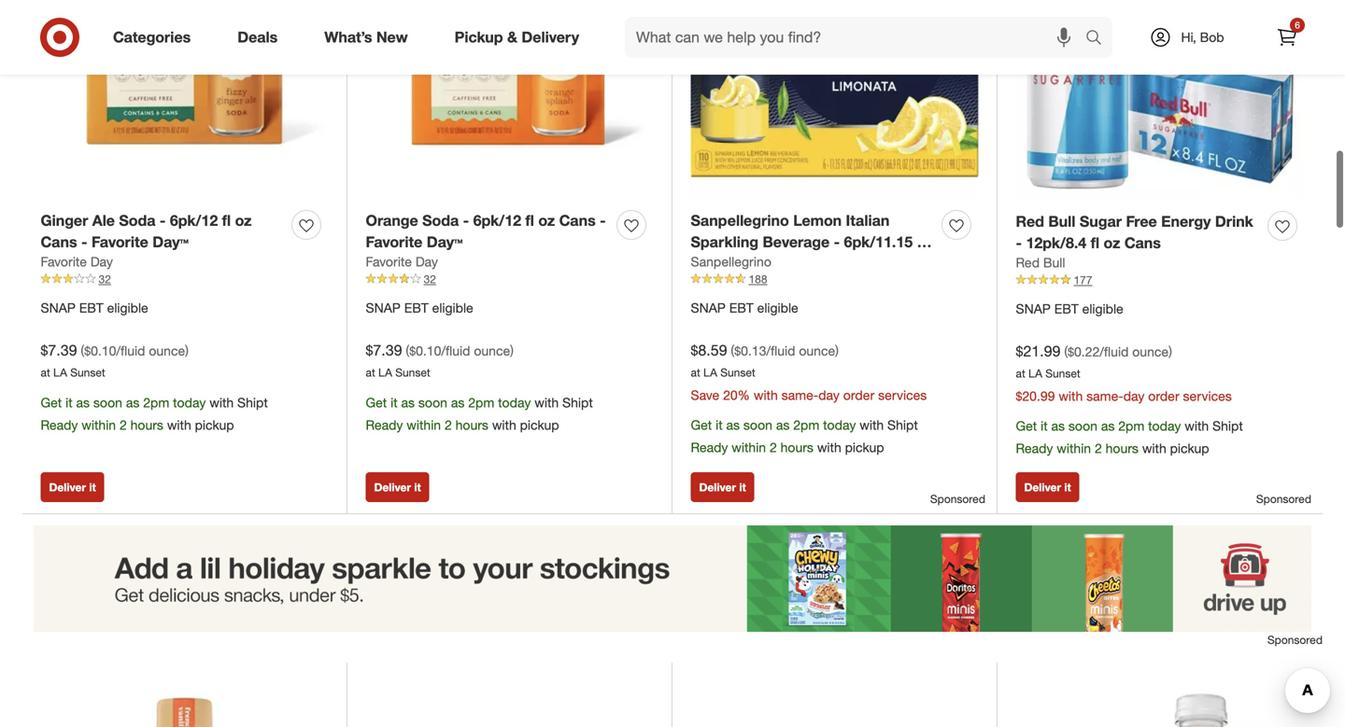 Task type: locate. For each thing, give the bounding box(es) containing it.
eligible for day™
[[432, 300, 474, 316]]

ebt down 177
[[1055, 301, 1079, 317]]

bull up 12pk/8.4 at the right top of page
[[1049, 213, 1076, 231]]

) for cans
[[836, 343, 839, 359]]

1 deliver from the left
[[49, 481, 86, 495]]

same- down the "$0.22"
[[1087, 388, 1124, 405]]

deliver it button
[[41, 473, 104, 503], [366, 473, 430, 503], [691, 473, 755, 503], [1016, 473, 1080, 503]]

eligible down orange soda - 6pk/12 fl oz cans - favorite day™
[[432, 300, 474, 316]]

$20.99
[[1016, 388, 1055, 405]]

at
[[41, 366, 50, 380], [366, 366, 375, 380], [691, 366, 701, 380], [1016, 367, 1026, 381]]

0 horizontal spatial favorite day link
[[41, 253, 113, 272]]

ginger
[[41, 212, 88, 230]]

at inside $21.99 ( $0.22 /fluid ounce ) at la sunset $20.99 with same-day order services
[[1016, 367, 1026, 381]]

4 deliver from the left
[[1025, 481, 1062, 495]]

1 horizontal spatial 32
[[424, 273, 436, 287]]

$7.39 ( $0.10 /fluid ounce ) at la sunset for day™
[[366, 341, 514, 380]]

snap ebt eligible down the "188" at the right of the page
[[691, 300, 799, 316]]

favorite day link down ginger
[[41, 253, 113, 272]]

at inside the $8.59 ( $0.13 /fluid ounce ) at la sunset save 20% with same-day order services
[[691, 366, 701, 380]]

2 $0.10 from the left
[[410, 343, 441, 359]]

1 horizontal spatial favorite day link
[[366, 253, 438, 272]]

day for favorite
[[90, 254, 113, 270]]

favorite inside orange soda - 6pk/12 fl oz cans - favorite day™
[[366, 233, 423, 251]]

sponsored
[[931, 492, 986, 506], [1257, 492, 1312, 506], [1268, 634, 1323, 648]]

1 deliver it button from the left
[[41, 473, 104, 503]]

/fluid inside $21.99 ( $0.22 /fluid ounce ) at la sunset $20.99 with same-day order services
[[1100, 344, 1129, 360]]

get it as soon as 2pm today with shipt down the $8.59 ( $0.13 /fluid ounce ) at la sunset save 20% with same-day order services
[[691, 417, 918, 434]]

bull inside red bull sugar free energy drink - 12pk/8.4 fl oz cans
[[1049, 213, 1076, 231]]

/fluid for oz
[[1100, 344, 1129, 360]]

orange soda - 6pk/12 fl oz cans - favorite day™
[[366, 212, 606, 251]]

snap ebt eligible
[[41, 300, 148, 316], [366, 300, 474, 316], [691, 300, 799, 316], [1016, 301, 1124, 317]]

snap ebt eligible down orange
[[366, 300, 474, 316]]

1 horizontal spatial get it as soon as 2pm today with shipt ready within 2 hours with pickup
[[366, 395, 593, 434]]

0 horizontal spatial 6pk/12
[[170, 212, 218, 230]]

snap down orange
[[366, 300, 401, 316]]

3 deliver it button from the left
[[691, 473, 755, 503]]

ebt for oz
[[1055, 301, 1079, 317]]

ounce for cans
[[799, 343, 836, 359]]

2 day from the left
[[416, 254, 438, 270]]

1 deliver it from the left
[[49, 481, 96, 495]]

favorite day down ginger
[[41, 254, 113, 270]]

2 deliver it button from the left
[[366, 473, 430, 503]]

- inside sanpellegrino lemon italian sparkling beverage - 6pk/11.15 fl oz cans
[[834, 233, 840, 251]]

soda right orange
[[422, 212, 459, 230]]

sanpellegrino up sparkling
[[691, 212, 789, 230]]

services
[[878, 387, 927, 404], [1184, 388, 1232, 405]]

same- inside $21.99 ( $0.22 /fluid ounce ) at la sunset $20.99 with same-day order services
[[1087, 388, 1124, 405]]

deliver it for fl
[[1025, 481, 1072, 495]]

favorite day for -
[[41, 254, 113, 270]]

bull
[[1049, 213, 1076, 231], [1044, 255, 1066, 271]]

sponsored for sanpellegrino lemon italian sparkling beverage - 6pk/11.15 fl oz cans
[[931, 492, 986, 506]]

eligible down the "188" at the right of the page
[[758, 300, 799, 316]]

1 horizontal spatial get it as soon as 2pm today with shipt
[[1016, 418, 1244, 435]]

1 day from the left
[[90, 254, 113, 270]]

favorite
[[92, 233, 148, 251], [366, 233, 423, 251], [41, 254, 87, 270], [366, 254, 412, 270]]

2 $7.39 ( $0.10 /fluid ounce ) at la sunset from the left
[[366, 341, 514, 380]]

within
[[82, 417, 116, 434], [407, 417, 441, 434], [732, 440, 766, 456], [1057, 441, 1092, 457]]

day inside the $8.59 ( $0.13 /fluid ounce ) at la sunset save 20% with same-day order services
[[819, 387, 840, 404]]

/fluid for cans
[[767, 343, 796, 359]]

day™
[[153, 233, 189, 251], [427, 233, 463, 251]]

same- right 20%
[[782, 387, 819, 404]]

20%
[[723, 387, 750, 404]]

2 $7.39 from the left
[[366, 341, 402, 360]]

red bull sugar free energy drink - 12pk/8.4 fl oz cans image
[[1016, 0, 1305, 200], [1016, 0, 1305, 200]]

ready within 2 hours with pickup
[[691, 440, 885, 456], [1016, 441, 1210, 457]]

32 link down ginger ale soda - 6pk/12 fl oz cans - favorite day™ link
[[41, 272, 328, 288]]

32 link down orange soda - 6pk/12 fl oz cans - favorite day™ link
[[366, 272, 654, 288]]

$8.59
[[691, 341, 728, 360]]

what's
[[325, 28, 372, 46]]

snap ebt eligible down 177
[[1016, 301, 1124, 317]]

32 link for favorite
[[41, 272, 328, 288]]

at for orange soda - 6pk/12 fl oz cans - favorite day™
[[366, 366, 375, 380]]

snap for red bull sugar free energy drink - 12pk/8.4 fl oz cans
[[1016, 301, 1051, 317]]

fl
[[222, 212, 231, 230], [526, 212, 534, 230], [917, 233, 926, 251], [1091, 234, 1100, 252]]

oz inside red bull sugar free energy drink - 12pk/8.4 fl oz cans
[[1104, 234, 1121, 252]]

3 deliver it from the left
[[699, 481, 746, 495]]

deliver for sanpellegrino lemon italian sparkling beverage - 6pk/11.15 fl oz cans
[[699, 481, 736, 495]]

1 horizontal spatial $7.39
[[366, 341, 402, 360]]

favorite day
[[41, 254, 113, 270], [366, 254, 438, 270]]

sponsored for red bull sugar free energy drink - 12pk/8.4 fl oz cans
[[1257, 492, 1312, 506]]

$7.39 for ginger ale soda - 6pk/12 fl oz cans - favorite day™
[[41, 341, 77, 360]]

with inside $21.99 ( $0.22 /fluid ounce ) at la sunset $20.99 with same-day order services
[[1059, 388, 1083, 405]]

1 vertical spatial sanpellegrino
[[691, 254, 772, 270]]

0 horizontal spatial get it as soon as 2pm today with shipt
[[691, 417, 918, 434]]

la inside the $8.59 ( $0.13 /fluid ounce ) at la sunset save 20% with same-day order services
[[704, 366, 718, 380]]

snap up $21.99
[[1016, 301, 1051, 317]]

1 $0.10 from the left
[[84, 343, 116, 359]]

1 horizontal spatial favorite day
[[366, 254, 438, 270]]

( inside $21.99 ( $0.22 /fluid ounce ) at la sunset $20.99 with same-day order services
[[1065, 344, 1068, 360]]

soda inside orange soda - 6pk/12 fl oz cans - favorite day™
[[422, 212, 459, 230]]

$7.39
[[41, 341, 77, 360], [366, 341, 402, 360]]

deliver
[[49, 481, 86, 495], [374, 481, 411, 495], [699, 481, 736, 495], [1025, 481, 1062, 495]]

) inside the $8.59 ( $0.13 /fluid ounce ) at la sunset save 20% with same-day order services
[[836, 343, 839, 359]]

sunset inside the $8.59 ( $0.13 /fluid ounce ) at la sunset save 20% with same-day order services
[[721, 366, 756, 380]]

deliver for orange soda - 6pk/12 fl oz cans - favorite day™
[[374, 481, 411, 495]]

0 horizontal spatial day
[[819, 387, 840, 404]]

with
[[754, 387, 778, 404], [1059, 388, 1083, 405], [210, 395, 234, 411], [535, 395, 559, 411], [167, 417, 191, 434], [492, 417, 517, 434], [860, 417, 884, 434], [1185, 418, 1209, 435], [818, 440, 842, 456], [1143, 441, 1167, 457]]

0 horizontal spatial 32
[[99, 273, 111, 287]]

1 horizontal spatial same-
[[1087, 388, 1124, 405]]

with inside the $8.59 ( $0.13 /fluid ounce ) at la sunset save 20% with same-day order services
[[754, 387, 778, 404]]

energy
[[1162, 213, 1212, 231]]

favorite day link
[[41, 253, 113, 272], [366, 253, 438, 272]]

soda
[[119, 212, 156, 230], [422, 212, 459, 230]]

soda right ale
[[119, 212, 156, 230]]

la inside $21.99 ( $0.22 /fluid ounce ) at la sunset $20.99 with same-day order services
[[1029, 367, 1043, 381]]

sunset for oz
[[721, 366, 756, 380]]

0 horizontal spatial favorite day
[[41, 254, 113, 270]]

sunset
[[70, 366, 105, 380], [395, 366, 431, 380], [721, 366, 756, 380], [1046, 367, 1081, 381]]

ebt down ale
[[79, 300, 103, 316]]

day down orange
[[416, 254, 438, 270]]

get it as soon as 2pm today with shipt ready within 2 hours with pickup
[[41, 395, 268, 434], [366, 395, 593, 434]]

(
[[81, 343, 84, 359], [406, 343, 410, 359], [731, 343, 735, 359], [1065, 344, 1068, 360]]

la
[[53, 366, 67, 380], [379, 366, 392, 380], [704, 366, 718, 380], [1029, 367, 1043, 381]]

red bull link
[[1016, 254, 1066, 273]]

4 deliver it button from the left
[[1016, 473, 1080, 503]]

sanpellegrino down sparkling
[[691, 254, 772, 270]]

$0.10
[[84, 343, 116, 359], [410, 343, 441, 359]]

2 deliver it from the left
[[374, 481, 421, 495]]

ebt down the "188" at the right of the page
[[730, 300, 754, 316]]

red inside red bull sugar free energy drink - 12pk/8.4 fl oz cans
[[1016, 213, 1045, 231]]

1 favorite day link from the left
[[41, 253, 113, 272]]

32 down orange soda - 6pk/12 fl oz cans - favorite day™
[[424, 273, 436, 287]]

/fluid
[[116, 343, 145, 359], [441, 343, 470, 359], [767, 343, 796, 359], [1100, 344, 1129, 360]]

( for oz
[[731, 343, 735, 359]]

2 32 from the left
[[424, 273, 436, 287]]

2 favorite day from the left
[[366, 254, 438, 270]]

red bull sugar free energy drink - 12pk/8.4 fl oz cans link
[[1016, 211, 1261, 254]]

free
[[1126, 213, 1158, 231]]

sunset for -
[[70, 366, 105, 380]]

get it as soon as 2pm today with shipt down $21.99 ( $0.22 /fluid ounce ) at la sunset $20.99 with same-day order services at the right of the page
[[1016, 418, 1244, 435]]

2 favorite day link from the left
[[366, 253, 438, 272]]

0 vertical spatial sanpellegrino
[[691, 212, 789, 230]]

day down ale
[[90, 254, 113, 270]]

0 vertical spatial red
[[1016, 213, 1045, 231]]

6pk/11.15
[[844, 233, 913, 251]]

favorite day down orange
[[366, 254, 438, 270]]

2 red from the top
[[1016, 255, 1040, 271]]

1 horizontal spatial day
[[1124, 388, 1145, 405]]

0 horizontal spatial $0.10
[[84, 343, 116, 359]]

1 32 link from the left
[[41, 272, 328, 288]]

eligible down 177
[[1083, 301, 1124, 317]]

eligible for favorite
[[107, 300, 148, 316]]

1 horizontal spatial day
[[416, 254, 438, 270]]

) inside $21.99 ( $0.22 /fluid ounce ) at la sunset $20.99 with same-day order services
[[1169, 344, 1173, 360]]

favorite day link for favorite
[[366, 253, 438, 272]]

1 horizontal spatial ready within 2 hours with pickup
[[1016, 441, 1210, 457]]

ounce inside the $8.59 ( $0.13 /fluid ounce ) at la sunset save 20% with same-day order services
[[799, 343, 836, 359]]

snap ebt eligible for oz
[[1016, 301, 1124, 317]]

soda inside ginger ale soda - 6pk/12 fl oz cans - favorite day™
[[119, 212, 156, 230]]

snap ebt eligible down ale
[[41, 300, 148, 316]]

deliver for ginger ale soda - 6pk/12 fl oz cans - favorite day™
[[49, 481, 86, 495]]

32 link
[[41, 272, 328, 288], [366, 272, 654, 288]]

eligible for cans
[[758, 300, 799, 316]]

1 day™ from the left
[[153, 233, 189, 251]]

1 horizontal spatial $7.39 ( $0.10 /fluid ounce ) at la sunset
[[366, 341, 514, 380]]

0 horizontal spatial soda
[[119, 212, 156, 230]]

1 get it as soon as 2pm today with shipt ready within 2 hours with pickup from the left
[[41, 395, 268, 434]]

snap down ginger
[[41, 300, 76, 316]]

vitaminwater zero squeezed lemonade - 20 fl oz bottle image
[[1016, 682, 1305, 728], [1016, 682, 1305, 728]]

1 vertical spatial red
[[1016, 255, 1040, 271]]

2 32 link from the left
[[366, 272, 654, 288]]

2 soda from the left
[[422, 212, 459, 230]]

0 vertical spatial bull
[[1049, 213, 1076, 231]]

red for red bull sugar free energy drink - 12pk/8.4 fl oz cans
[[1016, 213, 1045, 231]]

32 down ale
[[99, 273, 111, 287]]

red
[[1016, 213, 1045, 231], [1016, 255, 1040, 271]]

6pk/12 inside orange soda - 6pk/12 fl oz cans - favorite day™
[[473, 212, 521, 230]]

( inside the $8.59 ( $0.13 /fluid ounce ) at la sunset save 20% with same-day order services
[[731, 343, 735, 359]]

sugar
[[1080, 213, 1122, 231]]

3 deliver from the left
[[699, 481, 736, 495]]

$7.39 ( $0.10 /fluid ounce ) at la sunset
[[41, 341, 189, 380], [366, 341, 514, 380]]

2 get it as soon as 2pm today with shipt ready within 2 hours with pickup from the left
[[366, 395, 593, 434]]

pickup
[[195, 417, 234, 434], [520, 417, 559, 434], [845, 440, 885, 456], [1171, 441, 1210, 457]]

1 horizontal spatial $0.10
[[410, 343, 441, 359]]

favorite day for favorite
[[366, 254, 438, 270]]

( for -
[[81, 343, 84, 359]]

1 $7.39 from the left
[[41, 341, 77, 360]]

$0.10 for favorite
[[84, 343, 116, 359]]

1 horizontal spatial 6pk/12
[[473, 212, 521, 230]]

bull down 12pk/8.4 at the right top of page
[[1044, 255, 1066, 271]]

0 horizontal spatial day™
[[153, 233, 189, 251]]

$21.99 ( $0.22 /fluid ounce ) at la sunset $20.99 with same-day order services
[[1016, 342, 1232, 405]]

deliver it button for favorite
[[366, 473, 430, 503]]

hours
[[131, 417, 163, 434], [456, 417, 489, 434], [781, 440, 814, 456], [1106, 441, 1139, 457]]

/fluid inside the $8.59 ( $0.13 /fluid ounce ) at la sunset save 20% with same-day order services
[[767, 343, 796, 359]]

oz inside sanpellegrino lemon italian sparkling beverage - 6pk/11.15 fl oz cans
[[691, 254, 708, 273]]

it
[[66, 395, 73, 411], [391, 395, 398, 411], [716, 417, 723, 434], [1041, 418, 1048, 435], [89, 481, 96, 495], [414, 481, 421, 495], [740, 481, 746, 495], [1065, 481, 1072, 495]]

$8.59 ( $0.13 /fluid ounce ) at la sunset save 20% with same-day order services
[[691, 341, 927, 404]]

4 deliver it from the left
[[1025, 481, 1072, 495]]

ready within 2 hours with pickup for $21.99
[[1016, 441, 1210, 457]]

1 horizontal spatial soda
[[422, 212, 459, 230]]

get
[[41, 395, 62, 411], [366, 395, 387, 411], [691, 417, 712, 434], [1016, 418, 1038, 435]]

ebt
[[79, 300, 103, 316], [404, 300, 429, 316], [730, 300, 754, 316], [1055, 301, 1079, 317]]

1 6pk/12 from the left
[[170, 212, 218, 230]]

32
[[99, 273, 111, 287], [424, 273, 436, 287]]

2 day™ from the left
[[427, 233, 463, 251]]

ebt down orange
[[404, 300, 429, 316]]

day
[[90, 254, 113, 270], [416, 254, 438, 270]]

2 6pk/12 from the left
[[473, 212, 521, 230]]

la for red bull sugar free energy drink - 12pk/8.4 fl oz cans
[[1029, 367, 1043, 381]]

ready within 2 hours with pickup down $21.99 ( $0.22 /fluid ounce ) at la sunset $20.99 with same-day order services at the right of the page
[[1016, 441, 1210, 457]]

)
[[185, 343, 189, 359], [510, 343, 514, 359], [836, 343, 839, 359], [1169, 344, 1173, 360]]

sparkling
[[691, 233, 759, 251]]

hi,
[[1182, 29, 1197, 45]]

0 horizontal spatial get it as soon as 2pm today with shipt ready within 2 hours with pickup
[[41, 395, 268, 434]]

sanpellegrino inside sanpellegrino lemon italian sparkling beverage - 6pk/11.15 fl oz cans
[[691, 212, 789, 230]]

cans
[[559, 212, 596, 230], [41, 233, 77, 251], [1125, 234, 1161, 252], [712, 254, 748, 273]]

12pk/8.4
[[1027, 234, 1087, 252]]

bull for red bull sugar free energy drink - 12pk/8.4 fl oz cans
[[1049, 213, 1076, 231]]

6 link
[[1267, 17, 1308, 58]]

cans inside red bull sugar free energy drink - 12pk/8.4 fl oz cans
[[1125, 234, 1161, 252]]

categories link
[[97, 17, 214, 58]]

0 horizontal spatial $7.39 ( $0.10 /fluid ounce ) at la sunset
[[41, 341, 189, 380]]

1 horizontal spatial order
[[1149, 388, 1180, 405]]

ounce inside $21.99 ( $0.22 /fluid ounce ) at la sunset $20.99 with same-day order services
[[1133, 344, 1169, 360]]

2 sanpellegrino from the top
[[691, 254, 772, 270]]

0 horizontal spatial same-
[[782, 387, 819, 404]]

categories
[[113, 28, 191, 46]]

ready
[[41, 417, 78, 434], [366, 417, 403, 434], [691, 440, 728, 456], [1016, 441, 1054, 457]]

snap up $8.59
[[691, 300, 726, 316]]

snap
[[41, 300, 76, 316], [366, 300, 401, 316], [691, 300, 726, 316], [1016, 301, 1051, 317]]

1 red from the top
[[1016, 213, 1045, 231]]

soon
[[93, 395, 122, 411], [419, 395, 448, 411], [744, 417, 773, 434], [1069, 418, 1098, 435]]

deliver it
[[49, 481, 96, 495], [374, 481, 421, 495], [699, 481, 746, 495], [1025, 481, 1072, 495]]

1 favorite day from the left
[[41, 254, 113, 270]]

oz inside orange soda - 6pk/12 fl oz cans - favorite day™
[[539, 212, 555, 230]]

pickup & delivery
[[455, 28, 579, 46]]

2pm
[[143, 395, 169, 411], [468, 395, 495, 411], [794, 417, 820, 434], [1119, 418, 1145, 435]]

ebt for day™
[[404, 300, 429, 316]]

1 32 from the left
[[99, 273, 111, 287]]

1 sanpellegrino from the top
[[691, 212, 789, 230]]

as
[[76, 395, 90, 411], [126, 395, 140, 411], [401, 395, 415, 411], [451, 395, 465, 411], [727, 417, 740, 434], [776, 417, 790, 434], [1052, 418, 1065, 435], [1102, 418, 1115, 435]]

( for fl
[[1065, 344, 1068, 360]]

0 horizontal spatial services
[[878, 387, 927, 404]]

oz
[[235, 212, 252, 230], [539, 212, 555, 230], [1104, 234, 1121, 252], [691, 254, 708, 273]]

1 $7.39 ( $0.10 /fluid ounce ) at la sunset from the left
[[41, 341, 189, 380]]

1 horizontal spatial 32 link
[[366, 272, 654, 288]]

0 horizontal spatial day
[[90, 254, 113, 270]]

$7.39 ( $0.10 /fluid ounce ) at la sunset for favorite
[[41, 341, 189, 380]]

deliver it for favorite
[[374, 481, 421, 495]]

sanpellegrino for sanpellegrino lemon italian sparkling beverage - 6pk/11.15 fl oz cans
[[691, 212, 789, 230]]

orange soda - 6pk/12 fl oz cans - favorite day™ image
[[366, 0, 654, 199], [366, 0, 654, 199]]

snap for ginger ale soda - 6pk/12 fl oz cans - favorite day™
[[41, 300, 76, 316]]

what's new link
[[309, 17, 431, 58]]

day
[[819, 387, 840, 404], [1124, 388, 1145, 405]]

order
[[844, 387, 875, 404], [1149, 388, 1180, 405]]

sanpellegrino lemon italian sparkling beverage - 6pk/11.15 fl oz cans image
[[691, 0, 979, 199], [691, 0, 979, 199]]

orange soda - 6pk/12 fl oz cans - favorite day™ link
[[366, 210, 610, 253]]

0 horizontal spatial 32 link
[[41, 272, 328, 288]]

- inside red bull sugar free energy drink - 12pk/8.4 fl oz cans
[[1016, 234, 1022, 252]]

2 deliver from the left
[[374, 481, 411, 495]]

red down 12pk/8.4 at the right top of page
[[1016, 255, 1040, 271]]

1 soda from the left
[[119, 212, 156, 230]]

sunset inside $21.99 ( $0.22 /fluid ounce ) at la sunset $20.99 with same-day order services
[[1046, 367, 1081, 381]]

0 horizontal spatial $7.39
[[41, 341, 77, 360]]

1 horizontal spatial day™
[[427, 233, 463, 251]]

1 vertical spatial bull
[[1044, 255, 1066, 271]]

ounce for oz
[[1133, 344, 1169, 360]]

ginger ale soda - 6pk/12 fl oz cans - favorite day™ image
[[41, 0, 328, 199], [41, 0, 328, 199]]

red bull
[[1016, 255, 1066, 271]]

0 horizontal spatial ready within 2 hours with pickup
[[691, 440, 885, 456]]

ounce
[[149, 343, 185, 359], [474, 343, 510, 359], [799, 343, 836, 359], [1133, 344, 1169, 360]]

deliver it button for -
[[41, 473, 104, 503]]

favorite day link down orange
[[366, 253, 438, 272]]

ebt for cans
[[730, 300, 754, 316]]

dunkin donuts french vanilla - 13.7 fl oz bottle image
[[41, 682, 328, 728], [41, 682, 328, 728]]

deals link
[[222, 17, 301, 58]]

eligible
[[107, 300, 148, 316], [432, 300, 474, 316], [758, 300, 799, 316], [1083, 301, 1124, 317]]

fl inside sanpellegrino lemon italian sparkling beverage - 6pk/11.15 fl oz cans
[[917, 233, 926, 251]]

0 horizontal spatial order
[[844, 387, 875, 404]]

ready within 2 hours with pickup down 20%
[[691, 440, 885, 456]]

/fluid for favorite
[[116, 343, 145, 359]]

deals
[[238, 28, 278, 46]]

) for oz
[[1169, 344, 1173, 360]]

red up 12pk/8.4 at the right top of page
[[1016, 213, 1045, 231]]

eligible down ginger ale soda - 6pk/12 fl oz cans - favorite day™
[[107, 300, 148, 316]]

6pk/12
[[170, 212, 218, 230], [473, 212, 521, 230]]

1 horizontal spatial services
[[1184, 388, 1232, 405]]



Task type: describe. For each thing, give the bounding box(es) containing it.
177
[[1074, 274, 1093, 288]]

cans inside ginger ale soda - 6pk/12 fl oz cans - favorite day™
[[41, 233, 77, 251]]

188
[[749, 273, 768, 287]]

hi, bob
[[1182, 29, 1225, 45]]

$0.13
[[735, 343, 767, 359]]

red bull sugar free energy drink - 12pk/8.4 fl oz cans
[[1016, 213, 1254, 252]]

32 for favorite
[[99, 273, 111, 287]]

188 link
[[691, 272, 979, 288]]

services inside $21.99 ( $0.22 /fluid ounce ) at la sunset $20.99 with same-day order services
[[1184, 388, 1232, 405]]

ounce for day™
[[474, 343, 510, 359]]

drink
[[1216, 213, 1254, 231]]

$7.39 for orange soda - 6pk/12 fl oz cans - favorite day™
[[366, 341, 402, 360]]

day for day™
[[416, 254, 438, 270]]

deliver for red bull sugar free energy drink - 12pk/8.4 fl oz cans
[[1025, 481, 1062, 495]]

day™ inside orange soda - 6pk/12 fl oz cans - favorite day™
[[427, 233, 463, 251]]

) for favorite
[[185, 343, 189, 359]]

sanpellegrino link
[[691, 253, 772, 272]]

get it as soon as 2pm today with shipt ready within 2 hours with pickup for day™
[[366, 395, 593, 434]]

what's new
[[325, 28, 408, 46]]

oz inside ginger ale soda - 6pk/12 fl oz cans - favorite day™
[[235, 212, 252, 230]]

la for sanpellegrino lemon italian sparkling beverage - 6pk/11.15 fl oz cans
[[704, 366, 718, 380]]

snap ebt eligible for favorite
[[41, 300, 148, 316]]

6
[[1295, 19, 1301, 31]]

cans inside orange soda - 6pk/12 fl oz cans - favorite day™
[[559, 212, 596, 230]]

sunset for fl
[[1046, 367, 1081, 381]]

177 link
[[1016, 273, 1305, 289]]

favorite inside ginger ale soda - 6pk/12 fl oz cans - favorite day™
[[92, 233, 148, 251]]

italian
[[846, 212, 890, 230]]

sanpellegrino lemon italian sparkling beverage - 6pk/11.15 fl oz cans link
[[691, 210, 935, 273]]

fl inside red bull sugar free energy drink - 12pk/8.4 fl oz cans
[[1091, 234, 1100, 252]]

advertisement region
[[22, 526, 1323, 633]]

snap for orange soda - 6pk/12 fl oz cans - favorite day™
[[366, 300, 401, 316]]

la for orange soda - 6pk/12 fl oz cans - favorite day™
[[379, 366, 392, 380]]

delivery
[[522, 28, 579, 46]]

ebt for favorite
[[79, 300, 103, 316]]

deliver it button for fl
[[1016, 473, 1080, 503]]

pickup & delivery link
[[439, 17, 603, 58]]

get it as soon as 2pm today with shipt for $8.59
[[691, 417, 918, 434]]

pickup
[[455, 28, 503, 46]]

snap ebt eligible for day™
[[366, 300, 474, 316]]

orange
[[366, 212, 418, 230]]

save
[[691, 387, 720, 404]]

new
[[376, 28, 408, 46]]

deliver it for oz
[[699, 481, 746, 495]]

order inside the $8.59 ( $0.13 /fluid ounce ) at la sunset save 20% with same-day order services
[[844, 387, 875, 404]]

order inside $21.99 ( $0.22 /fluid ounce ) at la sunset $20.99 with same-day order services
[[1149, 388, 1180, 405]]

get it as soon as 2pm today with shipt ready within 2 hours with pickup for favorite
[[41, 395, 268, 434]]

/fluid for day™
[[441, 343, 470, 359]]

) for day™
[[510, 343, 514, 359]]

bob
[[1200, 29, 1225, 45]]

$0.10 for day™
[[410, 343, 441, 359]]

$21.99
[[1016, 342, 1061, 361]]

deliver it button for oz
[[691, 473, 755, 503]]

snap for sanpellegrino lemon italian sparkling beverage - 6pk/11.15 fl oz cans
[[691, 300, 726, 316]]

day inside $21.99 ( $0.22 /fluid ounce ) at la sunset $20.99 with same-day order services
[[1124, 388, 1145, 405]]

at for sanpellegrino lemon italian sparkling beverage - 6pk/11.15 fl oz cans
[[691, 366, 701, 380]]

$0.22
[[1068, 344, 1100, 360]]

search button
[[1077, 17, 1122, 62]]

favorite day link for -
[[41, 253, 113, 272]]

same- inside the $8.59 ( $0.13 /fluid ounce ) at la sunset save 20% with same-day order services
[[782, 387, 819, 404]]

beverage
[[763, 233, 830, 251]]

ginger ale soda - 6pk/12 fl oz cans - favorite day™ link
[[41, 210, 285, 253]]

32 link for day™
[[366, 272, 654, 288]]

get it as soon as 2pm today with shipt for $21.99
[[1016, 418, 1244, 435]]

ale
[[92, 212, 115, 230]]

snap ebt eligible for cans
[[691, 300, 799, 316]]

at for ginger ale soda - 6pk/12 fl oz cans - favorite day™
[[41, 366, 50, 380]]

services inside the $8.59 ( $0.13 /fluid ounce ) at la sunset save 20% with same-day order services
[[878, 387, 927, 404]]

6pk/12 inside ginger ale soda - 6pk/12 fl oz cans - favorite day™
[[170, 212, 218, 230]]

la for ginger ale soda - 6pk/12 fl oz cans - favorite day™
[[53, 366, 67, 380]]

deliver it for -
[[49, 481, 96, 495]]

at for red bull sugar free energy drink - 12pk/8.4 fl oz cans
[[1016, 367, 1026, 381]]

eligible for oz
[[1083, 301, 1124, 317]]

cans inside sanpellegrino lemon italian sparkling beverage - 6pk/11.15 fl oz cans
[[712, 254, 748, 273]]

&
[[507, 28, 518, 46]]

sunset for favorite
[[395, 366, 431, 380]]

lemon
[[794, 212, 842, 230]]

fl inside orange soda - 6pk/12 fl oz cans - favorite day™
[[526, 212, 534, 230]]

sanpellegrino for sanpellegrino
[[691, 254, 772, 270]]

( for favorite
[[406, 343, 410, 359]]

What can we help you find? suggestions appear below search field
[[625, 17, 1091, 58]]

32 for day™
[[424, 273, 436, 287]]

search
[[1077, 30, 1122, 48]]

sanpellegrino lemon italian sparkling beverage - 6pk/11.15 fl oz cans
[[691, 212, 926, 273]]

fl inside ginger ale soda - 6pk/12 fl oz cans - favorite day™
[[222, 212, 231, 230]]

day™ inside ginger ale soda - 6pk/12 fl oz cans - favorite day™
[[153, 233, 189, 251]]

bull for red bull
[[1044, 255, 1066, 271]]

ounce for favorite
[[149, 343, 185, 359]]

ginger ale soda - 6pk/12 fl oz cans - favorite day™
[[41, 212, 252, 251]]

ready within 2 hours with pickup for $8.59
[[691, 440, 885, 456]]

red for red bull
[[1016, 255, 1040, 271]]



